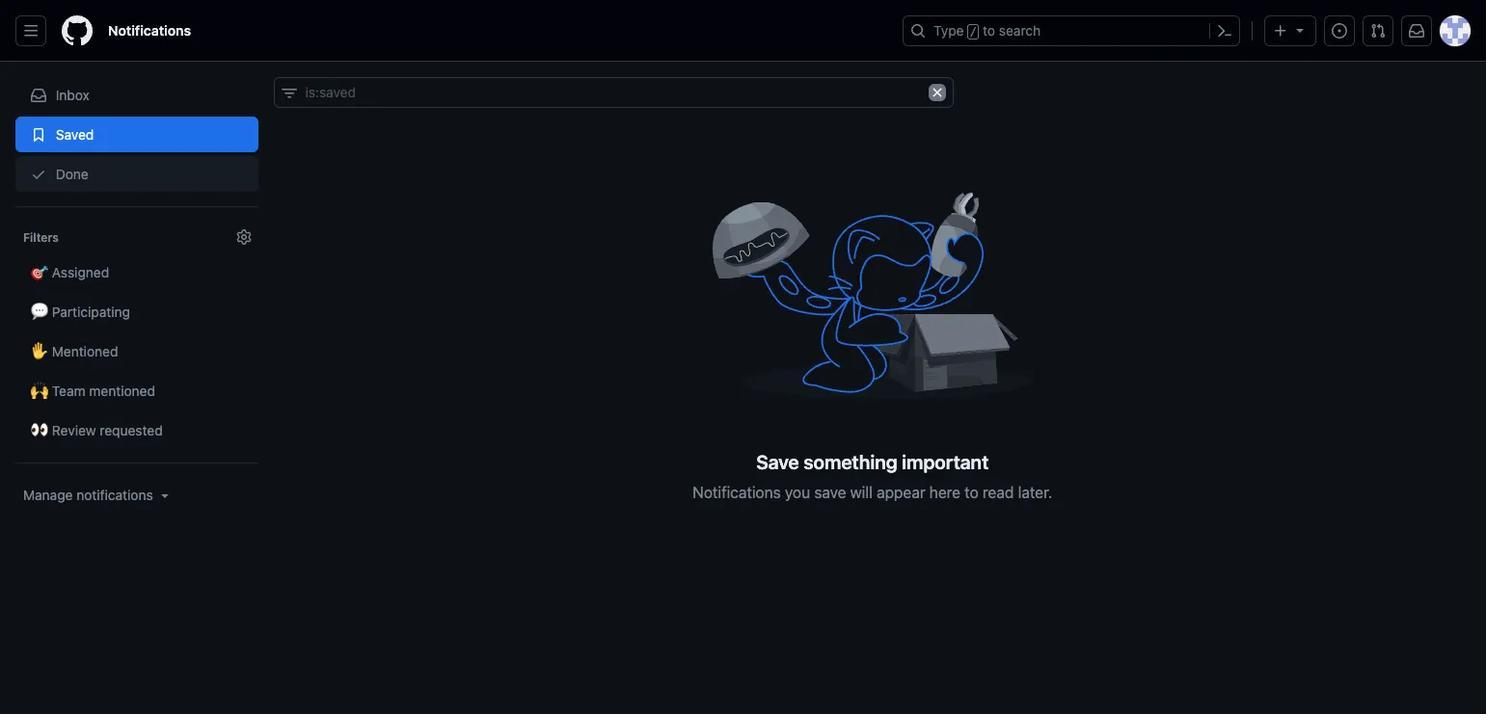 Task type: describe. For each thing, give the bounding box(es) containing it.
✋
[[31, 343, 48, 360]]

💬 participating
[[31, 304, 130, 320]]

filters
[[23, 231, 59, 245]]

here
[[929, 484, 960, 501]]

inbox link
[[15, 77, 258, 113]]

manage notifications button
[[23, 486, 172, 505]]

save a notification image
[[713, 185, 1031, 436]]

plus image
[[1273, 23, 1289, 39]]

notifications for notifications
[[108, 22, 191, 39]]

saved link
[[15, 117, 258, 152]]

notifications for notifications you save will appear here to read later.
[[692, 484, 781, 501]]

🙌
[[31, 383, 48, 399]]

type
[[934, 22, 964, 39]]

homepage image
[[62, 15, 93, 46]]

notifications image
[[1409, 23, 1425, 39]]

assigned
[[52, 264, 109, 281]]

check image
[[31, 167, 46, 182]]

later.
[[1018, 484, 1052, 501]]

save
[[756, 451, 799, 473]]

issue opened image
[[1332, 23, 1347, 39]]

command palette image
[[1217, 23, 1233, 39]]

appear
[[876, 484, 925, 501]]

inbox
[[56, 87, 90, 103]]

Filter notifications text field
[[273, 77, 954, 108]]

will
[[850, 484, 872, 501]]

done link
[[15, 156, 258, 192]]

something
[[803, 451, 897, 473]]

🙌 team mentioned
[[31, 383, 155, 399]]

requested
[[100, 422, 163, 439]]

bookmark image
[[31, 127, 46, 143]]



Task type: locate. For each thing, give the bounding box(es) containing it.
triangle down image right notifications
[[157, 488, 172, 503]]

notifications link
[[100, 15, 199, 46]]

🙌 team mentioned link
[[15, 373, 258, 409]]

notifications
[[108, 22, 191, 39], [692, 484, 781, 501]]

done
[[52, 166, 89, 182]]

👀 review requested link
[[15, 413, 258, 449]]

search
[[999, 22, 1041, 39]]

read
[[982, 484, 1014, 501]]

triangle down image inside manage notifications popup button
[[157, 488, 172, 503]]

0 horizontal spatial notifications
[[108, 22, 191, 39]]

team
[[52, 383, 85, 399]]

manage
[[23, 487, 73, 503]]

✋ mentioned link
[[15, 334, 258, 369]]

mentioned
[[52, 343, 118, 360]]

0 vertical spatial triangle down image
[[1292, 22, 1308, 38]]

None search field
[[273, 77, 954, 108]]

notifications you save will appear here to read later.
[[692, 484, 1052, 501]]

notifications element
[[15, 62, 258, 583]]

to right here on the bottom right of the page
[[964, 484, 978, 501]]

🎯 assigned
[[31, 264, 109, 281]]

1 horizontal spatial notifications
[[692, 484, 781, 501]]

💬
[[31, 304, 48, 320]]

triangle down image
[[1292, 22, 1308, 38], [157, 488, 172, 503]]

✋ mentioned
[[31, 343, 118, 360]]

clear filters image
[[929, 84, 946, 101]]

manage notifications
[[23, 487, 153, 503]]

1 horizontal spatial to
[[983, 22, 995, 39]]

0 vertical spatial notifications
[[108, 22, 191, 39]]

filter image
[[281, 86, 297, 101]]

notifications up inbox link
[[108, 22, 191, 39]]

save
[[814, 484, 846, 501]]

0 horizontal spatial triangle down image
[[157, 488, 172, 503]]

💬 participating link
[[15, 294, 258, 330]]

to
[[983, 22, 995, 39], [964, 484, 978, 501]]

inbox image
[[31, 88, 46, 103]]

triangle down image right plus icon
[[1292, 22, 1308, 38]]

git pull request image
[[1371, 23, 1386, 39]]

type / to search
[[934, 22, 1041, 39]]

0 vertical spatial to
[[983, 22, 995, 39]]

you
[[785, 484, 810, 501]]

🎯
[[31, 264, 48, 281]]

mentioned
[[89, 383, 155, 399]]

/
[[970, 25, 977, 39]]

review
[[52, 422, 96, 439]]

save something important
[[756, 451, 988, 473]]

🎯 assigned link
[[15, 255, 258, 290]]

0 horizontal spatial to
[[964, 484, 978, 501]]

customize filters image
[[236, 230, 251, 245]]

1 horizontal spatial triangle down image
[[1292, 22, 1308, 38]]

👀
[[31, 422, 48, 439]]

saved
[[52, 126, 94, 143]]

important
[[902, 451, 988, 473]]

notifications down save
[[692, 484, 781, 501]]

1 vertical spatial notifications
[[692, 484, 781, 501]]

notifications
[[76, 487, 153, 503]]

1 vertical spatial to
[[964, 484, 978, 501]]

to right /
[[983, 22, 995, 39]]

1 vertical spatial triangle down image
[[157, 488, 172, 503]]

👀 review requested
[[31, 422, 163, 439]]

participating
[[52, 304, 130, 320]]



Task type: vqa. For each thing, say whether or not it's contained in the screenshot.
DJANGO- for MacmillanPlatform
no



